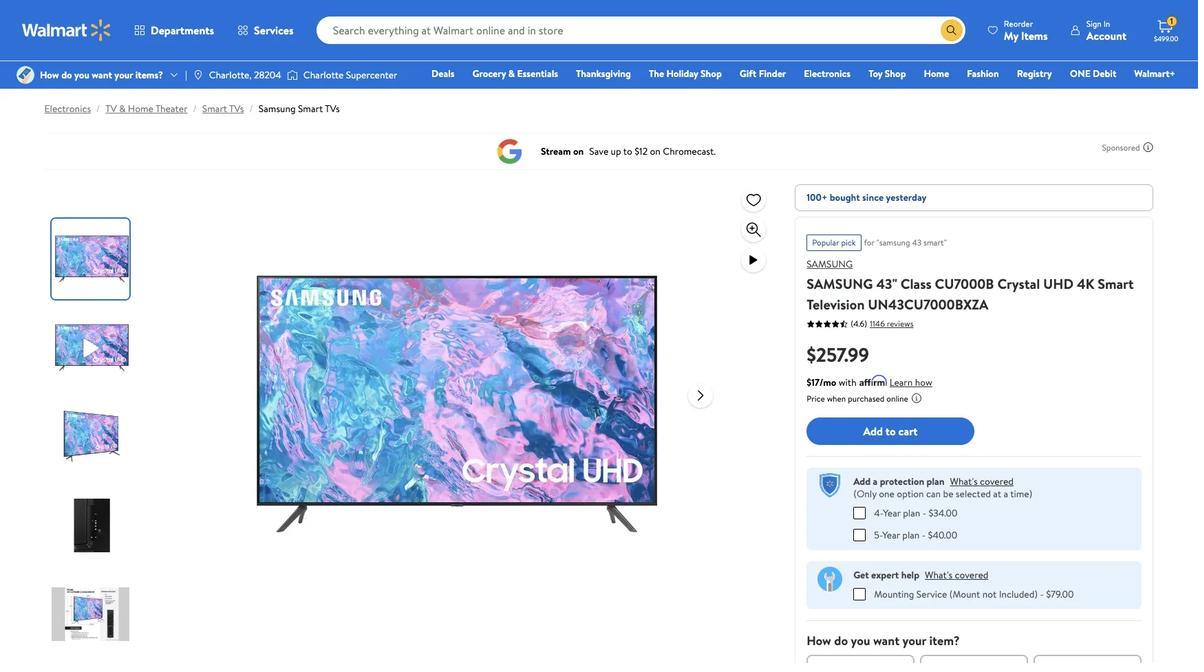 Task type: locate. For each thing, give the bounding box(es) containing it.
/ left tv
[[96, 102, 100, 116]]

what's covered button for get expert help
[[925, 568, 989, 582]]

$17/mo with
[[807, 376, 857, 390]]

2 vertical spatial plan
[[903, 528, 920, 542]]

2 horizontal spatial /
[[250, 102, 253, 116]]

0 vertical spatial year
[[883, 506, 901, 520]]

0 horizontal spatial &
[[119, 102, 126, 116]]

popular pick
[[812, 237, 856, 249]]

0 vertical spatial do
[[61, 68, 72, 82]]

1 horizontal spatial /
[[193, 102, 197, 116]]

0 vertical spatial -
[[923, 506, 927, 520]]

1 horizontal spatial electronics
[[804, 67, 851, 81]]

add left the one
[[854, 475, 871, 489]]

since
[[863, 191, 884, 204]]

1 vertical spatial &
[[119, 102, 126, 116]]

sponsored
[[1103, 141, 1140, 153]]

how down the walmart image
[[40, 68, 59, 82]]

electronics link left tv
[[44, 102, 91, 116]]

0 vertical spatial how
[[40, 68, 59, 82]]

electronics link left toy
[[798, 66, 857, 81]]

covered up mounting service (mount not included) - $79.00
[[955, 568, 989, 582]]

2 horizontal spatial  image
[[287, 68, 298, 82]]

electronics inside "electronics" link
[[804, 67, 851, 81]]

0 horizontal spatial how
[[40, 68, 59, 82]]

0 horizontal spatial /
[[96, 102, 100, 116]]

1 / from the left
[[96, 102, 100, 116]]

0 vertical spatial electronics link
[[798, 66, 857, 81]]

0 horizontal spatial smart
[[202, 102, 227, 116]]

you down mounting service (mount not included) - $79.00 checkbox
[[851, 632, 871, 650]]

grocery & essentials link
[[466, 66, 565, 81]]

"samsung
[[877, 237, 910, 249]]

1 vertical spatial -
[[922, 528, 926, 542]]

0 horizontal spatial tvs
[[229, 102, 244, 116]]

samsung
[[259, 102, 296, 116]]

do down the walmart image
[[61, 68, 72, 82]]

0 vertical spatial electronics
[[804, 67, 851, 81]]

covered right be
[[980, 475, 1014, 489]]

/ right theater at top left
[[193, 102, 197, 116]]

1 horizontal spatial your
[[903, 632, 927, 650]]

add inside "add a protection plan what's covered (only one option can be selected at a time)"
[[854, 475, 871, 489]]

what's covered button
[[950, 475, 1014, 489], [925, 568, 989, 582]]

you for how do you want your items?
[[74, 68, 89, 82]]

option
[[897, 487, 924, 501]]

5-
[[874, 528, 883, 542]]

2 horizontal spatial smart
[[1098, 275, 1134, 293]]

uhd
[[1044, 275, 1074, 293]]

want
[[92, 68, 112, 82], [874, 632, 900, 650]]

items?
[[135, 68, 163, 82]]

covered
[[980, 475, 1014, 489], [955, 568, 989, 582]]

samsung 43" class cu7000b crystal uhd 4k smart television un43cu7000bxza - image 5 of 17 image
[[51, 574, 132, 655]]

1 horizontal spatial want
[[874, 632, 900, 650]]

0 vertical spatial samsung
[[807, 257, 853, 271]]

4k
[[1077, 275, 1095, 293]]

electronics for electronics
[[804, 67, 851, 81]]

100+ bought since yesterday
[[807, 191, 927, 204]]

your left items?
[[115, 68, 133, 82]]

samsung down popular
[[807, 257, 853, 271]]

wpp logo image
[[818, 474, 843, 498]]

 image for charlotte, 28204
[[193, 70, 204, 81]]

want for items?
[[92, 68, 112, 82]]

departments button
[[123, 14, 226, 47]]

1 vertical spatial plan
[[903, 506, 921, 520]]

supercenter
[[346, 68, 398, 82]]

how for how do you want your items?
[[40, 68, 59, 82]]

1 vertical spatial how
[[807, 632, 832, 650]]

gift finder
[[740, 67, 786, 81]]

-
[[923, 506, 927, 520], [922, 528, 926, 542], [1041, 588, 1044, 601]]

class
[[901, 275, 932, 293]]

want down 'mounting'
[[874, 632, 900, 650]]

do for how do you want your item?
[[835, 632, 848, 650]]

1 horizontal spatial home
[[924, 67, 950, 81]]

smart right samsung
[[298, 102, 323, 116]]

sign
[[1087, 18, 1102, 29]]

0 horizontal spatial a
[[873, 475, 878, 489]]

0 horizontal spatial home
[[128, 102, 154, 116]]

samsung
[[807, 257, 853, 271], [807, 275, 873, 293]]

samsung 43" class cu7000b crystal uhd 4k smart television un43cu7000bxza - image 2 of 17 image
[[51, 308, 132, 388]]

you down the walmart image
[[74, 68, 89, 82]]

samsung samsung 43" class cu7000b crystal uhd 4k smart television un43cu7000bxza
[[807, 257, 1134, 314]]

0 vertical spatial you
[[74, 68, 89, 82]]

1 vertical spatial samsung
[[807, 275, 873, 293]]

gift finder link
[[734, 66, 793, 81]]

home
[[924, 67, 950, 81], [128, 102, 154, 116]]

when
[[827, 393, 846, 405]]

1 horizontal spatial electronics link
[[798, 66, 857, 81]]

electronics left toy
[[804, 67, 851, 81]]

1 vertical spatial year
[[883, 528, 900, 542]]

do for how do you want your items?
[[61, 68, 72, 82]]

selected
[[956, 487, 991, 501]]

$257.99
[[807, 341, 870, 368]]

1 horizontal spatial do
[[835, 632, 848, 650]]

electronics link
[[798, 66, 857, 81], [44, 102, 91, 116]]

electronics / tv & home theater / smart tvs / samsung smart tvs
[[44, 102, 340, 116]]

1 horizontal spatial &
[[509, 67, 515, 81]]

1 vertical spatial want
[[874, 632, 900, 650]]

a left the one
[[873, 475, 878, 489]]

smart inside samsung samsung 43" class cu7000b crystal uhd 4k smart television un43cu7000bxza
[[1098, 275, 1134, 293]]

year down the one
[[883, 506, 901, 520]]

item?
[[930, 632, 960, 650]]

1 horizontal spatial how
[[807, 632, 832, 650]]

help
[[902, 568, 920, 582]]

- left the $34.00
[[923, 506, 927, 520]]

the
[[649, 67, 664, 81]]

 image right 28204
[[287, 68, 298, 82]]

0 vertical spatial want
[[92, 68, 112, 82]]

Mounting Service (Mount not Included) - $79.00 checkbox
[[854, 588, 866, 601]]

toy shop link
[[863, 66, 913, 81]]

price when purchased online
[[807, 393, 909, 405]]

want up tv
[[92, 68, 112, 82]]

essentials
[[517, 67, 558, 81]]

0 horizontal spatial  image
[[17, 66, 34, 84]]

plan down option
[[903, 506, 921, 520]]

1 vertical spatial electronics link
[[44, 102, 91, 116]]

services
[[254, 23, 294, 38]]

0 horizontal spatial shop
[[701, 67, 722, 81]]

add
[[864, 424, 883, 439], [854, 475, 871, 489]]

/ left samsung
[[250, 102, 253, 116]]

 image down the walmart image
[[17, 66, 34, 84]]

1146
[[870, 318, 885, 329]]

plan for $40.00
[[903, 528, 920, 542]]

$40.00
[[928, 528, 958, 542]]

1 vertical spatial electronics
[[44, 102, 91, 116]]

yesterday
[[886, 191, 927, 204]]

view video image
[[746, 252, 762, 268]]

- left the $79.00
[[1041, 588, 1044, 601]]

2 vertical spatial -
[[1041, 588, 1044, 601]]

walmart image
[[22, 19, 112, 41]]

1 horizontal spatial you
[[851, 632, 871, 650]]

0 vertical spatial add
[[864, 424, 883, 439]]

 image right '|'
[[193, 70, 204, 81]]

& right tv
[[119, 102, 126, 116]]

mounting
[[874, 588, 915, 601]]

debit
[[1093, 67, 1117, 81]]

1 horizontal spatial shop
[[885, 67, 906, 81]]

electronics left tv
[[44, 102, 91, 116]]

plan
[[927, 475, 945, 489], [903, 506, 921, 520], [903, 528, 920, 542]]

1 vertical spatial do
[[835, 632, 848, 650]]

0 horizontal spatial do
[[61, 68, 72, 82]]

year for 5-
[[883, 528, 900, 542]]

your
[[115, 68, 133, 82], [903, 632, 927, 650]]

0 vertical spatial your
[[115, 68, 133, 82]]

sign in account
[[1087, 18, 1127, 43]]

tv
[[106, 102, 117, 116]]

affirm image
[[860, 375, 887, 386]]

0 vertical spatial covered
[[980, 475, 1014, 489]]

year down 4- at the bottom right of page
[[883, 528, 900, 542]]

get
[[854, 568, 869, 582]]

tvs down charlotte,
[[229, 102, 244, 116]]

what's right can
[[950, 475, 978, 489]]

3 / from the left
[[250, 102, 253, 116]]

samsung smart tvs link
[[259, 102, 340, 116]]

plan right option
[[927, 475, 945, 489]]

what's up "service"
[[925, 568, 953, 582]]

- left $40.00
[[922, 528, 926, 542]]

can
[[927, 487, 941, 501]]

1 vertical spatial add
[[854, 475, 871, 489]]

registry link
[[1011, 66, 1059, 81]]

 image
[[17, 66, 34, 84], [287, 68, 298, 82], [193, 70, 204, 81]]

0 horizontal spatial want
[[92, 68, 112, 82]]

0 vertical spatial what's
[[950, 475, 978, 489]]

electronics for electronics / tv & home theater / smart tvs / samsung smart tvs
[[44, 102, 91, 116]]

fashion
[[967, 67, 999, 81]]

home right tv
[[128, 102, 154, 116]]

be
[[943, 487, 954, 501]]

1 horizontal spatial tvs
[[325, 102, 340, 116]]

walmart+ link
[[1129, 66, 1182, 81]]

0 vertical spatial &
[[509, 67, 515, 81]]

samsung up television at the right of page
[[807, 275, 873, 293]]

my
[[1004, 28, 1019, 43]]

deals
[[432, 67, 455, 81]]

1 $499.00
[[1155, 15, 1179, 43]]

shop right toy
[[885, 67, 906, 81]]

0 vertical spatial plan
[[927, 475, 945, 489]]

1 vertical spatial what's
[[925, 568, 953, 582]]

add inside add to cart button
[[864, 424, 883, 439]]

reorder my items
[[1004, 18, 1048, 43]]

$79.00
[[1047, 588, 1074, 601]]

0 horizontal spatial your
[[115, 68, 133, 82]]

ad disclaimer and feedback for skylinedisplayad image
[[1143, 142, 1154, 153]]

plan down '4-year plan - $34.00' on the bottom right of the page
[[903, 528, 920, 542]]

1 vertical spatial what's covered button
[[925, 568, 989, 582]]

un43cu7000bxza
[[868, 295, 989, 314]]

smart right 4k
[[1098, 275, 1134, 293]]

gift
[[740, 67, 757, 81]]

fashion link
[[961, 66, 1006, 81]]

0 horizontal spatial electronics
[[44, 102, 91, 116]]

add left to
[[864, 424, 883, 439]]

shop right holiday
[[701, 67, 722, 81]]

how down 'in_home_installation logo'
[[807, 632, 832, 650]]

0 vertical spatial what's covered button
[[950, 475, 1014, 489]]

tvs down charlotte
[[325, 102, 340, 116]]

smart
[[202, 102, 227, 116], [298, 102, 323, 116], [1098, 275, 1134, 293]]

1 vertical spatial your
[[903, 632, 927, 650]]

your left item?
[[903, 632, 927, 650]]

& right grocery
[[509, 67, 515, 81]]

1 vertical spatial home
[[128, 102, 154, 116]]

do down 'in_home_installation logo'
[[835, 632, 848, 650]]

smart down charlotte,
[[202, 102, 227, 116]]

1 vertical spatial you
[[851, 632, 871, 650]]

home down search icon
[[924, 67, 950, 81]]

0 horizontal spatial you
[[74, 68, 89, 82]]

1 horizontal spatial  image
[[193, 70, 204, 81]]

a right at
[[1004, 487, 1009, 501]]



Task type: vqa. For each thing, say whether or not it's contained in the screenshot.
How corresponding to How do you want your item?
yes



Task type: describe. For each thing, give the bounding box(es) containing it.
mounting service (mount not included) - $79.00
[[874, 588, 1074, 601]]

items
[[1022, 28, 1048, 43]]

$34.00
[[929, 506, 958, 520]]

not
[[983, 588, 997, 601]]

Walmart Site-Wide search field
[[316, 17, 966, 44]]

time)
[[1011, 487, 1033, 501]]

in
[[1104, 18, 1111, 29]]

online
[[887, 393, 909, 405]]

43
[[912, 237, 922, 249]]

add for add a protection plan what's covered (only one option can be selected at a time)
[[854, 475, 871, 489]]

the holiday shop link
[[643, 66, 728, 81]]

plan inside "add a protection plan what's covered (only one option can be selected at a time)"
[[927, 475, 945, 489]]

tv & home theater link
[[106, 102, 188, 116]]

samsung link
[[807, 257, 853, 271]]

1 horizontal spatial a
[[1004, 487, 1009, 501]]

43"
[[877, 275, 898, 293]]

you for how do you want your item?
[[851, 632, 871, 650]]

home link
[[918, 66, 956, 81]]

4-Year plan - $34.00 checkbox
[[854, 507, 866, 519]]

what's covered button for add a protection plan
[[950, 475, 1014, 489]]

1 samsung from the top
[[807, 257, 853, 271]]

deals link
[[426, 66, 461, 81]]

legal information image
[[911, 393, 922, 404]]

smart tvs link
[[202, 102, 244, 116]]

finder
[[759, 67, 786, 81]]

how do you want your item?
[[807, 632, 960, 650]]

grocery
[[473, 67, 506, 81]]

100+
[[807, 191, 828, 204]]

what's inside "add a protection plan what's covered (only one option can be selected at a time)"
[[950, 475, 978, 489]]

samsung 43" class cu7000b crystal uhd 4k smart television un43cu7000bxza - image 1 of 17 image
[[51, 219, 132, 299]]

crystal
[[998, 275, 1040, 293]]

1 horizontal spatial smart
[[298, 102, 323, 116]]

at
[[994, 487, 1002, 501]]

popular
[[812, 237, 840, 249]]

add for add to cart
[[864, 424, 883, 439]]

reviews
[[887, 318, 914, 329]]

samsung 43" class cu7000b crystal uhd 4k smart television un43cu7000bxza - image 3 of 17 image
[[51, 397, 132, 477]]

4-year plan - $34.00
[[874, 506, 958, 520]]

search icon image
[[946, 25, 958, 36]]

add a protection plan what's covered (only one option can be selected at a time)
[[854, 475, 1033, 501]]

for
[[864, 237, 875, 249]]

theater
[[156, 102, 188, 116]]

charlotte
[[304, 68, 344, 82]]

covered inside "add a protection plan what's covered (only one option can be selected at a time)"
[[980, 475, 1014, 489]]

registry
[[1017, 67, 1052, 81]]

- for $40.00
[[922, 528, 926, 542]]

one debit link
[[1064, 66, 1123, 81]]

next media item image
[[693, 387, 709, 404]]

to
[[886, 424, 896, 439]]

samsung 43" class cu7000b crystal uhd 4k smart television un43cu7000bxza - image 4 of 17 image
[[51, 485, 132, 566]]

1 tvs from the left
[[229, 102, 244, 116]]

1 vertical spatial covered
[[955, 568, 989, 582]]

1146 reviews link
[[867, 318, 914, 329]]

5-Year plan - $40.00 checkbox
[[854, 529, 866, 541]]

included)
[[999, 588, 1038, 601]]

smart"
[[924, 237, 947, 249]]

with
[[839, 376, 857, 390]]

Search search field
[[316, 17, 966, 44]]

your for item?
[[903, 632, 927, 650]]

one
[[879, 487, 895, 501]]

one
[[1070, 67, 1091, 81]]

cu7000b
[[935, 275, 995, 293]]

0 vertical spatial home
[[924, 67, 950, 81]]

|
[[185, 68, 187, 82]]

how
[[915, 376, 933, 390]]

(mount
[[950, 588, 981, 601]]

television
[[807, 295, 865, 314]]

zoom image modal image
[[746, 222, 762, 238]]

5-year plan - $40.00
[[874, 528, 958, 542]]

learn
[[890, 376, 913, 390]]

samsung 43" class cu7000b crystal uhd 4k smart television un43cu7000bxza image
[[237, 185, 678, 625]]

get expert help what's covered
[[854, 568, 989, 582]]

walmart+
[[1135, 67, 1176, 81]]

services button
[[226, 14, 305, 47]]

2 samsung from the top
[[807, 275, 873, 293]]

2 shop from the left
[[885, 67, 906, 81]]

2 tvs from the left
[[325, 102, 340, 116]]

- for $34.00
[[923, 506, 927, 520]]

plan for $34.00
[[903, 506, 921, 520]]

learn how button
[[890, 376, 933, 390]]

0 horizontal spatial electronics link
[[44, 102, 91, 116]]

$499.00
[[1155, 34, 1179, 43]]

your for items?
[[115, 68, 133, 82]]

service
[[917, 588, 948, 601]]

 image for how do you want your items?
[[17, 66, 34, 84]]

1 shop from the left
[[701, 67, 722, 81]]

4-
[[874, 506, 883, 520]]

in_home_installation logo image
[[818, 567, 843, 592]]

for "samsung 43 smart"
[[864, 237, 947, 249]]

how for how do you want your item?
[[807, 632, 832, 650]]

thanksgiving link
[[570, 66, 637, 81]]

price
[[807, 393, 825, 405]]

1
[[1171, 15, 1174, 27]]

the holiday shop
[[649, 67, 722, 81]]

2 / from the left
[[193, 102, 197, 116]]

28204
[[254, 68, 281, 82]]

charlotte, 28204
[[209, 68, 281, 82]]

sign in to add to favorites list, samsung 43" class cu7000b crystal uhd 4k smart television un43cu7000bxza image
[[746, 191, 762, 208]]

add to cart
[[864, 424, 918, 439]]

$17/mo
[[807, 376, 837, 390]]

want for item?
[[874, 632, 900, 650]]

(only
[[854, 487, 877, 501]]

cart
[[899, 424, 918, 439]]

toy
[[869, 67, 883, 81]]

 image for charlotte supercenter
[[287, 68, 298, 82]]

year for 4-
[[883, 506, 901, 520]]

purchased
[[848, 393, 885, 405]]

thanksgiving
[[576, 67, 631, 81]]



